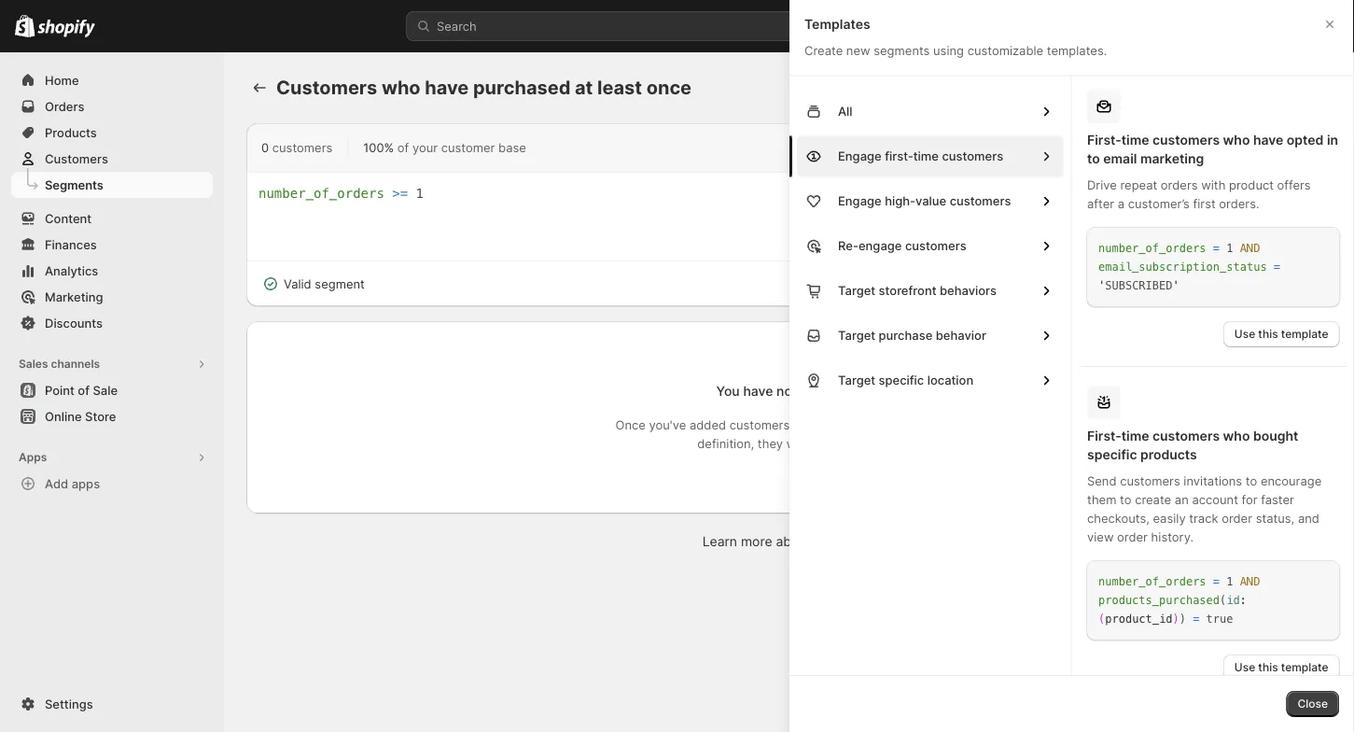 Task type: describe. For each thing, give the bounding box(es) containing it.
template for first-time customers who have opted in to email marketing
[[1281, 328, 1329, 341]]

use for first-time customers who bought specific products
[[1235, 661, 1256, 675]]

customers who have purchased at least once
[[276, 76, 692, 99]]

a
[[1118, 197, 1125, 211]]

' subscribed '
[[1099, 280, 1180, 293]]

target specific location
[[839, 373, 974, 388]]

engage for engage first-time customers
[[839, 149, 882, 163]]

will
[[787, 436, 805, 451]]

base
[[499, 140, 527, 155]]

use this template for first-time customers who bought specific products
[[1235, 661, 1329, 675]]

definition,
[[698, 436, 755, 451]]

search
[[437, 19, 477, 33]]

0
[[261, 140, 269, 155]]

apps button
[[11, 444, 213, 471]]

= down offers
[[1274, 261, 1281, 274]]

encourage
[[1261, 474, 1322, 488]]

duplicate button
[[1045, 75, 1118, 101]]

orders
[[1161, 178, 1198, 192]]

target specific location button
[[797, 360, 1064, 401]]

an
[[1175, 493, 1189, 507]]

1 vertical spatial to
[[1246, 474, 1258, 488]]

0 vertical spatial have
[[425, 76, 469, 99]]

target purchase behavior
[[839, 328, 987, 343]]

templates.
[[1048, 43, 1108, 57]]

customers inside button
[[950, 194, 1012, 208]]

segments
[[45, 177, 104, 192]]

for
[[1242, 493, 1258, 507]]

products
[[1141, 447, 1197, 463]]

use this template button for first-time customers who have opted in to email marketing
[[1224, 322, 1340, 348]]

engage first-time customers
[[839, 149, 1004, 163]]

1 ) from the left
[[1173, 613, 1180, 626]]

0 vertical spatial who
[[382, 76, 421, 99]]

who for first-time customers who have opted in to email marketing
[[1223, 133, 1250, 148]]

1 horizontal spatial (
[[1220, 594, 1227, 607]]

specific inside button
[[879, 373, 925, 388]]

faster
[[1261, 493, 1295, 507]]

add
[[45, 476, 68, 491]]

more
[[741, 534, 773, 550]]

once
[[616, 417, 646, 432]]

segment's
[[904, 417, 963, 432]]

engage high-value customers button
[[797, 181, 1064, 222]]

new
[[847, 43, 871, 57]]

0 horizontal spatial they
[[758, 436, 783, 451]]

product_id
[[1105, 613, 1173, 626]]

send
[[1087, 474, 1117, 488]]

customers inside first-time customers who bought specific products
[[1153, 429, 1220, 444]]

storefront
[[879, 283, 937, 298]]

customers inside the once you've added customers and they meet this segment's definition, they will appear here.
[[730, 417, 790, 432]]

2 vertical spatial to
[[1120, 493, 1132, 507]]

number_of_orders for first-time customers who have opted in to email marketing
[[1099, 242, 1207, 255]]

= up 'true'
[[1213, 576, 1220, 589]]

them
[[1087, 493, 1117, 507]]

customers right no
[[796, 383, 862, 399]]

drive repeat orders with product offers after a customer's first orders.
[[1087, 178, 1311, 211]]

2 ' from the left
[[1173, 280, 1180, 293]]

0 customers
[[261, 140, 333, 155]]

after
[[1087, 197, 1115, 211]]

behaviors
[[940, 283, 997, 298]]

engage for engage high-value customers
[[839, 194, 882, 208]]

this for first-time customers who have opted in to email marketing
[[1259, 328, 1278, 341]]

1 ' from the left
[[1099, 280, 1105, 293]]

customers for customers who have purchased at least once
[[276, 76, 377, 99]]

sales channels
[[19, 357, 100, 371]]

customers inside send customers invitations to encourage them to create an account for faster checkouts, easily track order status, and view order history.
[[1120, 474, 1181, 488]]

engage
[[859, 239, 902, 253]]

:
[[1240, 594, 1247, 607]]

target purchase behavior button
[[797, 315, 1064, 356]]

home
[[45, 73, 79, 87]]

close button
[[1287, 691, 1340, 717]]

re-engage customers button
[[797, 226, 1064, 267]]

learn
[[703, 534, 738, 550]]

1 vertical spatial (
[[1099, 613, 1105, 626]]

engage first-time customers button
[[797, 136, 1064, 177]]

no
[[777, 383, 793, 399]]

drive
[[1087, 178, 1117, 192]]

learn more about
[[703, 534, 816, 550]]

channels
[[51, 357, 100, 371]]

of
[[398, 140, 409, 155]]

duplicate
[[1056, 81, 1106, 94]]

100% of your customer base
[[364, 140, 527, 155]]

settings link
[[11, 691, 213, 717]]

value
[[916, 194, 947, 208]]

( product_id ) )
[[1099, 613, 1186, 626]]

all button
[[797, 91, 1064, 132]]

create
[[805, 43, 843, 57]]

engage high-value customers
[[839, 194, 1012, 208]]

first-time customers who have opted in to email marketing
[[1087, 133, 1339, 167]]

and inside the once you've added customers and they meet this segment's definition, they will appear here.
[[794, 417, 815, 432]]

once
[[647, 76, 692, 99]]

about
[[776, 534, 812, 550]]

true
[[1207, 613, 1234, 626]]

products_purchased
[[1099, 594, 1220, 607]]

templates
[[805, 16, 871, 32]]

you have no customers
[[717, 383, 862, 399]]

all
[[839, 104, 853, 119]]

sales channels button
[[11, 351, 213, 377]]

products_purchased ( id :
[[1099, 594, 1247, 607]]

add apps
[[45, 476, 100, 491]]

target for target specific location
[[839, 373, 876, 388]]

in
[[1327, 133, 1339, 148]]

checkouts,
[[1087, 511, 1150, 526]]

customizable
[[968, 43, 1044, 57]]

purchased
[[473, 76, 571, 99]]

who for first-time customers who bought specific products
[[1223, 429, 1250, 444]]

opted
[[1287, 133, 1324, 148]]

with
[[1202, 178, 1226, 192]]



Task type: locate. For each thing, give the bounding box(es) containing it.
and for have
[[1240, 242, 1261, 255]]

2 horizontal spatial to
[[1246, 474, 1258, 488]]

have inside first-time customers who have opted in to email marketing
[[1254, 133, 1284, 148]]

customers inside first-time customers who have opted in to email marketing
[[1153, 133, 1220, 148]]

customers for customers
[[45, 151, 108, 166]]

shopify image
[[38, 19, 95, 38]]

customers right 0
[[272, 140, 333, 155]]

1 template from the top
[[1281, 328, 1329, 341]]

1 horizontal spatial customers
[[276, 76, 377, 99]]

2 use this template button from the top
[[1224, 655, 1340, 681]]

using
[[934, 43, 965, 57]]

engage left first-
[[839, 149, 882, 163]]

0 vertical spatial target
[[839, 283, 876, 298]]

3 target from the top
[[839, 373, 876, 388]]

0 vertical spatial 1
[[1227, 242, 1234, 255]]

they up appear
[[819, 417, 844, 432]]

order
[[1222, 511, 1253, 526], [1117, 530, 1148, 544]]

0 vertical spatial (
[[1220, 594, 1227, 607]]

number_of_orders for first-time customers who bought specific products
[[1099, 576, 1207, 589]]

target left purchase
[[839, 328, 876, 343]]

2 engage from the top
[[839, 194, 882, 208]]

target
[[839, 283, 876, 298], [839, 328, 876, 343], [839, 373, 876, 388]]

time inside first-time customers who bought specific products
[[1122, 429, 1150, 444]]

they left will
[[758, 436, 783, 451]]

1 number_of_orders from the top
[[1099, 242, 1207, 255]]

email
[[1104, 151, 1137, 167]]

high-
[[885, 194, 916, 208]]

target for target storefront behaviors
[[839, 283, 876, 298]]

1 vertical spatial use this template button
[[1224, 655, 1340, 681]]

added
[[690, 417, 727, 432]]

customer
[[441, 140, 495, 155]]

1 horizontal spatial have
[[744, 383, 774, 399]]

2 first- from the top
[[1087, 429, 1122, 444]]

discounts
[[45, 316, 103, 330]]

use
[[1235, 328, 1256, 341], [1235, 661, 1256, 675]]

target inside target storefront behaviors button
[[839, 283, 876, 298]]

customers up segments
[[45, 151, 108, 166]]

segments
[[874, 43, 930, 57]]

bought
[[1254, 429, 1299, 444]]

1 horizontal spatial to
[[1120, 493, 1132, 507]]

2 use this template from the top
[[1235, 661, 1329, 675]]

customers up the 'definition,'
[[730, 417, 790, 432]]

time down 'all' button
[[914, 149, 939, 163]]

1 vertical spatial target
[[839, 328, 876, 343]]

customers inside button
[[943, 149, 1004, 163]]

valid segment alert
[[247, 261, 380, 306]]

have left opted
[[1254, 133, 1284, 148]]

1 vertical spatial engage
[[839, 194, 882, 208]]

track
[[1189, 511, 1219, 526]]

0 horizontal spatial customers
[[45, 151, 108, 166]]

=
[[1213, 242, 1220, 255], [1274, 261, 1281, 274], [1213, 576, 1220, 589], [1193, 613, 1200, 626]]

subscribed
[[1105, 280, 1173, 293]]

0 vertical spatial customers
[[276, 76, 377, 99]]

time inside engage first-time customers button
[[914, 149, 939, 163]]

2 ) from the left
[[1180, 613, 1186, 626]]

use this template button for first-time customers who bought specific products
[[1224, 655, 1340, 681]]

1 up 'id'
[[1227, 576, 1234, 589]]

have left no
[[744, 383, 774, 399]]

1 vertical spatial and
[[1298, 511, 1320, 526]]

home link
[[11, 67, 213, 93]]

target storefront behaviors button
[[797, 270, 1064, 311]]

customers up create
[[1120, 474, 1181, 488]]

order down checkouts,
[[1117, 530, 1148, 544]]

customers right value
[[950, 194, 1012, 208]]

you've
[[650, 417, 687, 432]]

'
[[1099, 280, 1105, 293], [1173, 280, 1180, 293]]

0 horizontal spatial and
[[794, 417, 815, 432]]

first-time customers who bought specific products
[[1087, 429, 1299, 463]]

least
[[598, 76, 643, 99]]

1 vertical spatial and
[[1240, 576, 1261, 589]]

target storefront behaviors
[[839, 283, 997, 298]]

product
[[1229, 178, 1274, 192]]

this inside the once you've added customers and they meet this segment's definition, they will appear here.
[[880, 417, 901, 432]]

' down email_subscription_status on the right
[[1173, 280, 1180, 293]]

(
[[1220, 594, 1227, 607], [1099, 613, 1105, 626]]

first- for first-time customers who bought specific products
[[1087, 429, 1122, 444]]

who up of
[[382, 76, 421, 99]]

0 vertical spatial and
[[1240, 242, 1261, 255]]

first- inside first-time customers who have opted in to email marketing
[[1087, 133, 1122, 148]]

and for bought
[[1240, 576, 1261, 589]]

100%
[[364, 140, 394, 155]]

1 vertical spatial use this template
[[1235, 661, 1329, 675]]

0 horizontal spatial to
[[1087, 151, 1100, 167]]

2 horizontal spatial have
[[1254, 133, 1284, 148]]

customer's
[[1128, 197, 1190, 211]]

0 horizontal spatial '
[[1099, 280, 1105, 293]]

account
[[1192, 493, 1239, 507]]

customers inside "button"
[[906, 239, 967, 253]]

1 use from the top
[[1235, 328, 1256, 341]]

1
[[1227, 242, 1234, 255], [1227, 576, 1234, 589]]

and up :
[[1240, 576, 1261, 589]]

valid segment
[[284, 276, 365, 291]]

customers up products
[[1153, 429, 1220, 444]]

2 template from the top
[[1281, 661, 1329, 675]]

1 vertical spatial who
[[1223, 133, 1250, 148]]

1 engage from the top
[[839, 149, 882, 163]]

segments link
[[11, 172, 213, 198]]

1 use this template button from the top
[[1224, 322, 1340, 348]]

= left 'true'
[[1193, 613, 1200, 626]]

customers down engage high-value customers button
[[906, 239, 967, 253]]

1 vertical spatial use
[[1235, 661, 1256, 675]]

time inside first-time customers who have opted in to email marketing
[[1122, 133, 1150, 148]]

first-
[[885, 149, 914, 163]]

0 horizontal spatial specific
[[879, 373, 925, 388]]

first- up email
[[1087, 133, 1122, 148]]

target up "meet"
[[839, 373, 876, 388]]

0 vertical spatial and
[[794, 417, 815, 432]]

create
[[1135, 493, 1172, 507]]

target inside "target specific location" button
[[839, 373, 876, 388]]

2 use from the top
[[1235, 661, 1256, 675]]

email_subscription_status
[[1099, 261, 1267, 274]]

search button
[[407, 11, 948, 41]]

time for first-time customers who bought specific products
[[1122, 429, 1150, 444]]

1 vertical spatial order
[[1117, 530, 1148, 544]]

0 vertical spatial use this template
[[1235, 328, 1329, 341]]

1 use this template from the top
[[1235, 328, 1329, 341]]

at
[[575, 76, 593, 99]]

and right status,
[[1298, 511, 1320, 526]]

1 vertical spatial they
[[758, 436, 783, 451]]

to up for
[[1246, 474, 1258, 488]]

have
[[425, 76, 469, 99], [1254, 133, 1284, 148], [744, 383, 774, 399]]

purchase
[[879, 328, 933, 343]]

engage left high-
[[839, 194, 882, 208]]

( down products_purchased
[[1099, 613, 1105, 626]]

1 horizontal spatial order
[[1222, 511, 1253, 526]]

1 horizontal spatial and
[[1298, 511, 1320, 526]]

location
[[928, 373, 974, 388]]

time for first-time customers who have opted in to email marketing
[[1122, 133, 1150, 148]]

to left email
[[1087, 151, 1100, 167]]

to up checkouts,
[[1120, 493, 1132, 507]]

create new segments using customizable templates.
[[805, 43, 1108, 57]]

2 1 from the top
[[1227, 576, 1234, 589]]

1 vertical spatial number_of_orders
[[1099, 576, 1207, 589]]

1 vertical spatial specific
[[1087, 447, 1137, 463]]

0 horizontal spatial (
[[1099, 613, 1105, 626]]

use for first-time customers who have opted in to email marketing
[[1235, 328, 1256, 341]]

your
[[413, 140, 438, 155]]

0 vertical spatial this
[[1259, 328, 1278, 341]]

sales
[[19, 357, 48, 371]]

0 vertical spatial engage
[[839, 149, 882, 163]]

customers up 0 customers
[[276, 76, 377, 99]]

1 vertical spatial this
[[880, 417, 901, 432]]

and inside send customers invitations to encourage them to create an account for faster checkouts, easily track order status, and view order history.
[[1298, 511, 1320, 526]]

engage inside engage high-value customers button
[[839, 194, 882, 208]]

who inside first-time customers who bought specific products
[[1223, 429, 1250, 444]]

0 vertical spatial order
[[1222, 511, 1253, 526]]

and up will
[[794, 417, 815, 432]]

0 vertical spatial template
[[1281, 328, 1329, 341]]

id
[[1227, 594, 1240, 607]]

2 vertical spatial target
[[839, 373, 876, 388]]

customers up value
[[943, 149, 1004, 163]]

1 vertical spatial 1
[[1227, 576, 1234, 589]]

0 vertical spatial to
[[1087, 151, 1100, 167]]

time up email
[[1122, 133, 1150, 148]]

2 target from the top
[[839, 328, 876, 343]]

0 vertical spatial first-
[[1087, 133, 1122, 148]]

' down the after
[[1099, 280, 1105, 293]]

apps
[[19, 451, 47, 464]]

use down :
[[1235, 661, 1256, 675]]

view
[[1087, 530, 1114, 544]]

( up 'true'
[[1220, 594, 1227, 607]]

and
[[1240, 242, 1261, 255], [1240, 576, 1261, 589]]

time up products
[[1122, 429, 1150, 444]]

engage inside engage first-time customers button
[[839, 149, 882, 163]]

send customers invitations to encourage them to create an account for faster checkouts, easily track order status, and view order history.
[[1087, 474, 1322, 544]]

history.
[[1152, 530, 1194, 544]]

0 horizontal spatial order
[[1117, 530, 1148, 544]]

1 down orders.
[[1227, 242, 1234, 255]]

first- inside first-time customers who bought specific products
[[1087, 429, 1122, 444]]

2 number_of_orders from the top
[[1099, 576, 1207, 589]]

first- up send
[[1087, 429, 1122, 444]]

number_of_orders
[[1099, 242, 1207, 255], [1099, 576, 1207, 589]]

2 vertical spatial this
[[1259, 661, 1278, 675]]

1 horizontal spatial they
[[819, 417, 844, 432]]

0 vertical spatial specific
[[879, 373, 925, 388]]

who up product
[[1223, 133, 1250, 148]]

customers link
[[11, 146, 213, 172]]

1 horizontal spatial specific
[[1087, 447, 1137, 463]]

who left bought
[[1223, 429, 1250, 444]]

number_of_orders up products_purchased
[[1099, 576, 1207, 589]]

template
[[1281, 328, 1329, 341], [1281, 661, 1329, 675]]

behavior
[[936, 328, 987, 343]]

number_of_orders up email_subscription_status on the right
[[1099, 242, 1207, 255]]

1 vertical spatial first-
[[1087, 429, 1122, 444]]

0 vertical spatial use
[[1235, 328, 1256, 341]]

order down for
[[1222, 511, 1253, 526]]

first- for first-time customers who have opted in to email marketing
[[1087, 133, 1122, 148]]

1 for have
[[1227, 242, 1234, 255]]

easily
[[1153, 511, 1186, 526]]

repeat
[[1121, 178, 1158, 192]]

0 vertical spatial they
[[819, 417, 844, 432]]

who inside first-time customers who have opted in to email marketing
[[1223, 133, 1250, 148]]

engage
[[839, 149, 882, 163], [839, 194, 882, 208]]

customers up marketing on the right top of page
[[1153, 133, 1220, 148]]

1 vertical spatial customers
[[45, 151, 108, 166]]

here.
[[852, 436, 881, 451]]

target for target purchase behavior
[[839, 328, 876, 343]]

this for first-time customers who bought specific products
[[1259, 661, 1278, 675]]

and down orders.
[[1240, 242, 1261, 255]]

template for first-time customers who bought specific products
[[1281, 661, 1329, 675]]

target inside the target purchase behavior button
[[839, 328, 876, 343]]

1 for bought
[[1227, 576, 1234, 589]]

= up email_subscription_status on the right
[[1213, 242, 1220, 255]]

1 vertical spatial have
[[1254, 133, 1284, 148]]

marketing
[[1141, 151, 1204, 167]]

to inside first-time customers who have opted in to email marketing
[[1087, 151, 1100, 167]]

use this template for first-time customers who have opted in to email marketing
[[1235, 328, 1329, 341]]

this
[[1259, 328, 1278, 341], [880, 417, 901, 432], [1259, 661, 1278, 675]]

first
[[1193, 197, 1216, 211]]

status,
[[1256, 511, 1295, 526]]

once you've added customers and they meet this segment's definition, they will appear here.
[[616, 417, 963, 451]]

0 horizontal spatial have
[[425, 76, 469, 99]]

0 vertical spatial number_of_orders
[[1099, 242, 1207, 255]]

use down email_subscription_status on the right
[[1235, 328, 1256, 341]]

re-
[[839, 239, 859, 253]]

0 vertical spatial use this template button
[[1224, 322, 1340, 348]]

1 first- from the top
[[1087, 133, 1122, 148]]

1 horizontal spatial '
[[1173, 280, 1180, 293]]

specific up send
[[1087, 447, 1137, 463]]

target down re-
[[839, 283, 876, 298]]

1 target from the top
[[839, 283, 876, 298]]

specific inside first-time customers who bought specific products
[[1087, 447, 1137, 463]]

1 vertical spatial template
[[1281, 661, 1329, 675]]

specific down purchase
[[879, 373, 925, 388]]

have up 100% of your customer base
[[425, 76, 469, 99]]

1 and from the top
[[1240, 242, 1261, 255]]

customers
[[276, 76, 377, 99], [45, 151, 108, 166]]

2 vertical spatial who
[[1223, 429, 1250, 444]]

2 and from the top
[[1240, 576, 1261, 589]]

2 vertical spatial have
[[744, 383, 774, 399]]

1 1 from the top
[[1227, 242, 1234, 255]]



Task type: vqa. For each thing, say whether or not it's contained in the screenshot.
number_of_orders for First-time customers who have opted in to email marketing
yes



